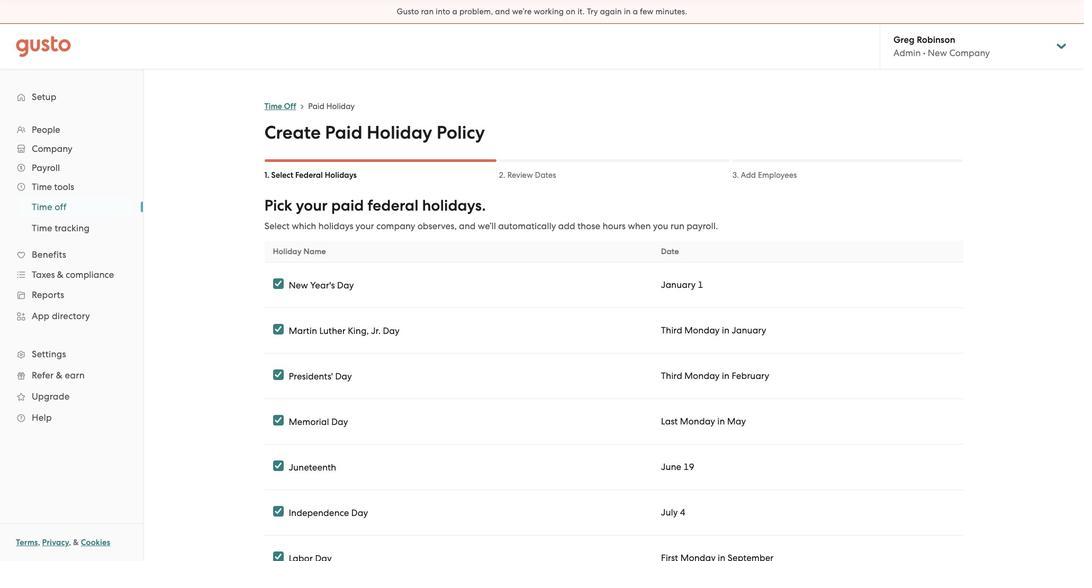 Task type: vqa. For each thing, say whether or not it's contained in the screenshot.


Task type: locate. For each thing, give the bounding box(es) containing it.
january up february
[[732, 325, 767, 336]]

0 vertical spatial third
[[662, 325, 683, 336]]

2 vertical spatial &
[[73, 538, 79, 548]]

cookies
[[81, 538, 110, 548]]

2 list from the top
[[0, 197, 143, 239]]

, left cookies button at the left bottom of the page
[[69, 538, 71, 548]]

upgrade link
[[11, 387, 132, 406]]

time for time tracking
[[32, 223, 52, 234]]

jr.
[[371, 326, 381, 336]]

again
[[600, 7, 622, 16]]

people button
[[11, 120, 132, 139]]

day right independence
[[352, 508, 368, 518]]

day right the presidents'
[[335, 371, 352, 382]]

July 4 checkbox
[[273, 506, 284, 517]]

1 vertical spatial monday
[[685, 371, 720, 381]]

company inside company dropdown button
[[32, 144, 72, 154]]

& right taxes
[[57, 270, 64, 280]]

july 4
[[662, 507, 686, 518]]

1 vertical spatial paid
[[325, 122, 363, 144]]

refer & earn
[[32, 370, 85, 381]]

0 horizontal spatial holiday
[[273, 247, 302, 256]]

company down robinson at the top right of the page
[[950, 48, 991, 58]]

2 third from the top
[[662, 371, 683, 381]]

taxes & compliance button
[[11, 265, 132, 284]]

Third Monday in January checkbox
[[273, 324, 284, 335]]

july
[[662, 507, 678, 518]]

time off link
[[265, 102, 296, 111]]

First Monday in September checkbox
[[273, 552, 284, 562]]

list containing people
[[0, 120, 143, 429]]

1 vertical spatial new
[[289, 280, 308, 291]]

in for third monday in january
[[722, 325, 730, 336]]

memorial day
[[289, 417, 348, 427]]

select for select which holidays your company observes, and we'll automatically add those hours when you run payroll.
[[265, 221, 290, 231]]

time off
[[265, 102, 296, 111]]

1 horizontal spatial holiday
[[327, 102, 355, 111]]

0 vertical spatial holiday
[[327, 102, 355, 111]]

terms
[[16, 538, 38, 548]]

19
[[684, 462, 695, 473]]

0 horizontal spatial ,
[[38, 538, 40, 548]]

monday right last
[[680, 416, 716, 427]]

0 horizontal spatial paid
[[308, 102, 325, 111]]

when
[[628, 221, 651, 231]]

1 horizontal spatial a
[[633, 7, 638, 16]]

select left 'federal'
[[271, 171, 294, 180]]

luther
[[320, 326, 346, 336]]

0 vertical spatial january
[[662, 280, 696, 290]]

company
[[377, 221, 416, 231]]

a left few
[[633, 7, 638, 16]]

1 third from the top
[[662, 325, 683, 336]]

company
[[950, 48, 991, 58], [32, 144, 72, 154]]

third for third monday in january
[[662, 325, 683, 336]]

time
[[265, 102, 282, 111], [32, 182, 52, 192], [32, 202, 52, 212], [32, 223, 52, 234]]

pick
[[265, 197, 293, 215]]

a right "into"
[[453, 7, 458, 16]]

0 vertical spatial select
[[271, 171, 294, 180]]

time off link
[[19, 198, 132, 217]]

privacy link
[[42, 538, 69, 548]]

0 vertical spatial &
[[57, 270, 64, 280]]

holiday name
[[273, 247, 326, 256]]

in
[[624, 7, 631, 16], [722, 325, 730, 336], [722, 371, 730, 381], [718, 416, 726, 427]]

it.
[[578, 7, 585, 16]]

home image
[[16, 36, 71, 57]]

& for earn
[[56, 370, 63, 381]]

review dates
[[508, 171, 557, 180]]

and left we're
[[495, 7, 510, 16]]

third
[[662, 325, 683, 336], [662, 371, 683, 381]]

federal
[[295, 171, 323, 180]]

0 horizontal spatial and
[[459, 221, 476, 231]]

monday for february
[[685, 371, 720, 381]]

january left 1
[[662, 280, 696, 290]]

minutes.
[[656, 7, 688, 16]]

& inside "dropdown button"
[[57, 270, 64, 280]]

0 vertical spatial new
[[929, 48, 948, 58]]

time tools button
[[11, 177, 132, 197]]

1 vertical spatial select
[[265, 221, 290, 231]]

day right memorial
[[332, 417, 348, 427]]

martin
[[289, 326, 317, 336]]

hours
[[603, 221, 626, 231]]

Third Monday in February checkbox
[[273, 370, 284, 380]]

1 horizontal spatial january
[[732, 325, 767, 336]]

in left may
[[718, 416, 726, 427]]

you
[[654, 221, 669, 231]]

paid holiday
[[308, 102, 355, 111]]

earn
[[65, 370, 85, 381]]

a
[[453, 7, 458, 16], [633, 7, 638, 16]]

1 horizontal spatial company
[[950, 48, 991, 58]]

taxes & compliance
[[32, 270, 114, 280]]

0 vertical spatial your
[[296, 197, 328, 215]]

1 vertical spatial holiday
[[367, 122, 433, 144]]

memorial
[[289, 417, 329, 427]]

holiday
[[327, 102, 355, 111], [367, 122, 433, 144], [273, 247, 302, 256]]

select down 'pick'
[[265, 221, 290, 231]]

payroll button
[[11, 158, 132, 177]]

0 vertical spatial monday
[[685, 325, 720, 336]]

1 horizontal spatial new
[[929, 48, 948, 58]]

time tracking
[[32, 223, 90, 234]]

martin luther king, jr. day
[[289, 326, 400, 336]]

holidays
[[325, 171, 357, 180]]

january
[[662, 280, 696, 290], [732, 325, 767, 336]]

1 horizontal spatial and
[[495, 7, 510, 16]]

,
[[38, 538, 40, 548], [69, 538, 71, 548]]

in up third monday in february
[[722, 325, 730, 336]]

company down people at the top of the page
[[32, 144, 72, 154]]

1 vertical spatial company
[[32, 144, 72, 154]]

list
[[0, 120, 143, 429], [0, 197, 143, 239]]

new
[[929, 48, 948, 58], [289, 280, 308, 291]]

third up last
[[662, 371, 683, 381]]

2 vertical spatial holiday
[[273, 247, 302, 256]]

0 horizontal spatial january
[[662, 280, 696, 290]]

paid right off
[[308, 102, 325, 111]]

4
[[680, 507, 686, 518]]

0 vertical spatial and
[[495, 7, 510, 16]]

monday for january
[[685, 325, 720, 336]]

0 horizontal spatial a
[[453, 7, 458, 16]]

problem,
[[460, 7, 493, 16]]

which
[[292, 221, 316, 231]]

June 19 checkbox
[[273, 461, 284, 471]]

privacy
[[42, 538, 69, 548]]

add
[[741, 171, 757, 180]]

taxes
[[32, 270, 55, 280]]

dates
[[535, 171, 557, 180]]

0 vertical spatial paid
[[308, 102, 325, 111]]

gusto
[[397, 7, 419, 16]]

0 horizontal spatial company
[[32, 144, 72, 154]]

& left cookies button at the left bottom of the page
[[73, 538, 79, 548]]

day right jr.
[[383, 326, 400, 336]]

1 vertical spatial &
[[56, 370, 63, 381]]

1 list from the top
[[0, 120, 143, 429]]

and
[[495, 7, 510, 16], [459, 221, 476, 231]]

third down january 1
[[662, 325, 683, 336]]

payroll.
[[687, 221, 718, 231]]

your up which
[[296, 197, 328, 215]]

greg robinson admin • new company
[[894, 34, 991, 58]]

monday up last monday in may
[[685, 371, 720, 381]]

people
[[32, 124, 60, 135]]

reports link
[[11, 286, 132, 305]]

and left we'll
[[459, 221, 476, 231]]

new right january 1 option
[[289, 280, 308, 291]]

monday down 1
[[685, 325, 720, 336]]

in for third monday in february
[[722, 371, 730, 381]]

, left privacy link
[[38, 538, 40, 548]]

holidays
[[319, 221, 354, 231]]

in left february
[[722, 371, 730, 381]]

select for select federal holidays
[[271, 171, 294, 180]]

tracking
[[55, 223, 90, 234]]

compliance
[[66, 270, 114, 280]]

1 vertical spatial and
[[459, 221, 476, 231]]

observes,
[[418, 221, 457, 231]]

year's
[[310, 280, 335, 291]]

new down robinson at the top right of the page
[[929, 48, 948, 58]]

time inside dropdown button
[[32, 182, 52, 192]]

1 vertical spatial your
[[356, 221, 374, 231]]

1 horizontal spatial ,
[[69, 538, 71, 548]]

name
[[304, 247, 326, 256]]

2 vertical spatial monday
[[680, 416, 716, 427]]

1
[[698, 280, 704, 290]]

cookies button
[[81, 537, 110, 549]]

& left earn
[[56, 370, 63, 381]]

company inside greg robinson admin • new company
[[950, 48, 991, 58]]

last
[[662, 416, 678, 427]]

1 vertical spatial third
[[662, 371, 683, 381]]

create paid holiday policy
[[265, 122, 485, 144]]

independence
[[289, 508, 349, 518]]

in for last monday in may
[[718, 416, 726, 427]]

0 vertical spatial company
[[950, 48, 991, 58]]

paid down paid holiday
[[325, 122, 363, 144]]

king,
[[348, 326, 369, 336]]

your down pick your paid federal holidays. at left top
[[356, 221, 374, 231]]

gusto navigation element
[[0, 69, 143, 446]]



Task type: describe. For each thing, give the bounding box(es) containing it.
june
[[662, 462, 682, 473]]

holidays.
[[422, 197, 486, 215]]

new year's day
[[289, 280, 354, 291]]

settings link
[[11, 345, 132, 364]]

time for time tools
[[32, 182, 52, 192]]

presidents'
[[289, 371, 333, 382]]

2 horizontal spatial holiday
[[367, 122, 433, 144]]

third monday in february
[[662, 371, 770, 381]]

third monday in january
[[662, 325, 767, 336]]

day for presidents' day
[[335, 371, 352, 382]]

date
[[662, 247, 679, 256]]

day for memorial day
[[332, 417, 348, 427]]

january 1
[[662, 280, 704, 290]]

pick your paid federal holidays.
[[265, 197, 486, 215]]

January 1 checkbox
[[273, 279, 284, 289]]

we'll
[[478, 221, 496, 231]]

2 , from the left
[[69, 538, 71, 548]]

company button
[[11, 139, 132, 158]]

robinson
[[917, 34, 956, 46]]

day for independence day
[[352, 508, 368, 518]]

add
[[559, 221, 576, 231]]

1 , from the left
[[38, 538, 40, 548]]

settings
[[32, 349, 66, 360]]

Last Monday in May checkbox
[[273, 415, 284, 426]]

select federal holidays
[[271, 171, 357, 180]]

add employees
[[741, 171, 798, 180]]

0 horizontal spatial your
[[296, 197, 328, 215]]

third for third monday in february
[[662, 371, 683, 381]]

time for time off
[[265, 102, 282, 111]]

into
[[436, 7, 451, 16]]

february
[[732, 371, 770, 381]]

•
[[924, 48, 926, 58]]

time off
[[32, 202, 67, 212]]

refer & earn link
[[11, 366, 132, 385]]

admin
[[894, 48, 921, 58]]

try
[[587, 7, 598, 16]]

off
[[284, 102, 296, 111]]

last monday in may
[[662, 416, 747, 427]]

independence day
[[289, 508, 368, 518]]

setup
[[32, 92, 57, 102]]

day right year's
[[337, 280, 354, 291]]

automatically
[[499, 221, 556, 231]]

off
[[55, 202, 67, 212]]

directory
[[52, 311, 90, 322]]

in right 'again'
[[624, 7, 631, 16]]

june 19
[[662, 462, 695, 473]]

1 horizontal spatial paid
[[325, 122, 363, 144]]

working
[[534, 7, 564, 16]]

help link
[[11, 408, 132, 427]]

1 a from the left
[[453, 7, 458, 16]]

reports
[[32, 290, 64, 300]]

terms link
[[16, 538, 38, 548]]

ran
[[421, 7, 434, 16]]

gusto ran into a problem, and we're working on it. try again in a few minutes.
[[397, 7, 688, 16]]

benefits link
[[11, 245, 132, 264]]

& for compliance
[[57, 270, 64, 280]]

monday for may
[[680, 416, 716, 427]]

paid
[[331, 197, 364, 215]]

select which holidays your company observes, and we'll automatically add those hours when you run payroll.
[[265, 221, 718, 231]]

review
[[508, 171, 533, 180]]

app directory link
[[11, 307, 132, 326]]

benefits
[[32, 250, 66, 260]]

0 horizontal spatial new
[[289, 280, 308, 291]]

1 horizontal spatial your
[[356, 221, 374, 231]]

setup link
[[11, 87, 132, 106]]

app directory
[[32, 311, 90, 322]]

greg
[[894, 34, 915, 46]]

we're
[[512, 7, 532, 16]]

presidents' day
[[289, 371, 352, 382]]

time tools
[[32, 182, 74, 192]]

upgrade
[[32, 391, 70, 402]]

list containing time off
[[0, 197, 143, 239]]

new inside greg robinson admin • new company
[[929, 48, 948, 58]]

2 a from the left
[[633, 7, 638, 16]]

employees
[[759, 171, 798, 180]]

juneteenth
[[289, 462, 336, 473]]

help
[[32, 413, 52, 423]]

policy
[[437, 122, 485, 144]]

tools
[[54, 182, 74, 192]]

refer
[[32, 370, 54, 381]]

federal
[[368, 197, 419, 215]]

time for time off
[[32, 202, 52, 212]]

on
[[566, 7, 576, 16]]

may
[[728, 416, 747, 427]]

1 vertical spatial january
[[732, 325, 767, 336]]

few
[[640, 7, 654, 16]]



